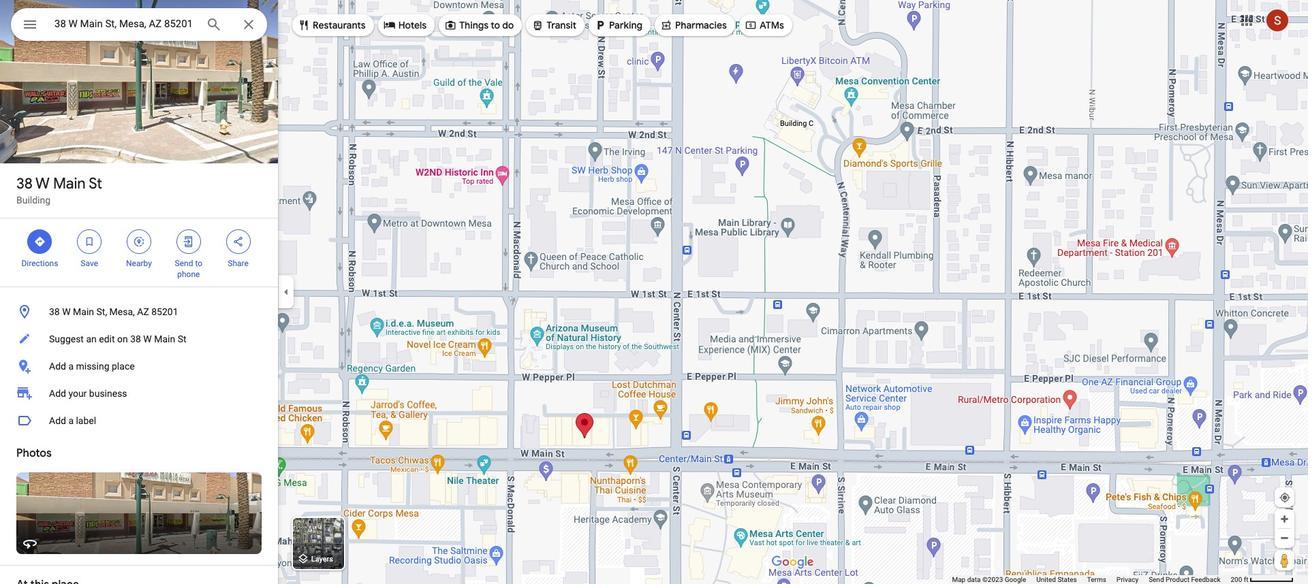 Task type: describe. For each thing, give the bounding box(es) containing it.

[[22, 15, 38, 34]]

actions for 38 w main st region
[[0, 219, 278, 287]]

add a label
[[49, 416, 96, 427]]

38 for st,
[[49, 307, 60, 318]]


[[444, 18, 457, 33]]

united states button
[[1037, 576, 1077, 585]]

 button
[[11, 8, 49, 44]]


[[83, 234, 96, 249]]

to inside  things to do
[[491, 19, 500, 31]]

200
[[1231, 577, 1243, 584]]

data
[[968, 577, 981, 584]]

on
[[117, 334, 128, 345]]

map data ©2023 google
[[952, 577, 1027, 584]]

building
[[16, 195, 51, 206]]

 atms
[[745, 18, 784, 33]]

az
[[137, 307, 149, 318]]

do
[[502, 19, 514, 31]]

2 vertical spatial w
[[143, 334, 152, 345]]

ft
[[1244, 577, 1249, 584]]


[[594, 18, 607, 33]]

a for missing
[[68, 361, 74, 372]]

map
[[952, 577, 966, 584]]

2 vertical spatial 38
[[130, 334, 141, 345]]


[[34, 234, 46, 249]]

feedback
[[1192, 577, 1221, 584]]

send for send to phone
[[175, 259, 193, 269]]


[[298, 18, 310, 33]]


[[133, 234, 145, 249]]

add for add a label
[[49, 416, 66, 427]]

add a label button
[[0, 408, 278, 435]]

restaurants
[[313, 19, 366, 31]]

suggest an edit on 38 w main st button
[[0, 326, 278, 353]]

main for st
[[53, 174, 86, 194]]

 restaurants
[[298, 18, 366, 33]]

google maps element
[[0, 0, 1309, 585]]

collapse side panel image
[[279, 285, 294, 300]]

united
[[1037, 577, 1056, 584]]

add for add your business
[[49, 388, 66, 399]]

w for st
[[36, 174, 50, 194]]

save
[[81, 259, 98, 269]]

38 w main st, mesa, az 85201 button
[[0, 299, 278, 326]]

add your business
[[49, 388, 127, 399]]

add for add a missing place
[[49, 361, 66, 372]]

suggest an edit on 38 w main st
[[49, 334, 186, 345]]

2 vertical spatial main
[[154, 334, 175, 345]]

transit
[[547, 19, 577, 31]]

an
[[86, 334, 97, 345]]

to inside send to phone
[[195, 259, 202, 269]]

a for label
[[68, 416, 74, 427]]

footer inside google maps element
[[952, 576, 1231, 585]]

suggest
[[49, 334, 84, 345]]


[[745, 18, 757, 33]]

add a missing place button
[[0, 353, 278, 380]]

add your business link
[[0, 380, 278, 408]]

label
[[76, 416, 96, 427]]

atms
[[760, 19, 784, 31]]

your
[[68, 388, 87, 399]]

200 ft
[[1231, 577, 1249, 584]]


[[232, 234, 244, 249]]

©2023
[[983, 577, 1003, 584]]

nearby
[[126, 259, 152, 269]]

st inside 38 w main st building
[[89, 174, 102, 194]]

share
[[228, 259, 249, 269]]

terms
[[1088, 577, 1107, 584]]


[[383, 18, 396, 33]]

 search field
[[11, 8, 267, 44]]



Task type: vqa. For each thing, say whether or not it's contained in the screenshot.


Task type: locate. For each thing, give the bounding box(es) containing it.
38 w main st, mesa, az 85201
[[49, 307, 178, 318]]

footer
[[952, 576, 1231, 585]]

directions
[[21, 259, 58, 269]]

main for st,
[[73, 307, 94, 318]]

business
[[89, 388, 127, 399]]

 transit
[[532, 18, 577, 33]]

38 w main st building
[[16, 174, 102, 206]]

privacy
[[1117, 577, 1139, 584]]

200 ft button
[[1231, 577, 1294, 584]]

photos
[[16, 447, 52, 461]]

0 horizontal spatial w
[[36, 174, 50, 194]]

2 horizontal spatial 38
[[130, 334, 141, 345]]

0 horizontal spatial 38
[[16, 174, 33, 194]]

send left the product
[[1149, 577, 1164, 584]]

place
[[112, 361, 135, 372]]

add a missing place
[[49, 361, 135, 372]]

w inside 38 w main st building
[[36, 174, 50, 194]]

pharmacies
[[675, 19, 727, 31]]

things
[[459, 19, 489, 31]]

1 horizontal spatial send
[[1149, 577, 1164, 584]]

1 vertical spatial st
[[178, 334, 186, 345]]

terms button
[[1088, 576, 1107, 585]]

1 vertical spatial add
[[49, 388, 66, 399]]

show street view coverage image
[[1275, 551, 1295, 571]]

1 horizontal spatial to
[[491, 19, 500, 31]]

0 vertical spatial main
[[53, 174, 86, 194]]

edit
[[99, 334, 115, 345]]

0 vertical spatial add
[[49, 361, 66, 372]]

38 w main st main content
[[0, 0, 278, 585]]

 parking
[[594, 18, 643, 33]]

1 add from the top
[[49, 361, 66, 372]]

 things to do
[[444, 18, 514, 33]]

hotels
[[398, 19, 427, 31]]

zoom out image
[[1280, 534, 1290, 544]]

2 horizontal spatial w
[[143, 334, 152, 345]]

38 for st
[[16, 174, 33, 194]]

footer containing map data ©2023 google
[[952, 576, 1231, 585]]

0 vertical spatial st
[[89, 174, 102, 194]]

1 vertical spatial a
[[68, 416, 74, 427]]

main down 85201
[[154, 334, 175, 345]]

add
[[49, 361, 66, 372], [49, 388, 66, 399], [49, 416, 66, 427]]

none field inside 38 w main st, mesa, az 85201 field
[[55, 16, 195, 32]]

zoom in image
[[1280, 515, 1290, 525]]

0 vertical spatial a
[[68, 361, 74, 372]]

0 horizontal spatial st
[[89, 174, 102, 194]]

st,
[[96, 307, 107, 318]]

a inside add a missing place button
[[68, 361, 74, 372]]

38 W Main St, Mesa, AZ 85201 field
[[11, 8, 267, 41]]

send for send product feedback
[[1149, 577, 1164, 584]]


[[183, 234, 195, 249]]

main inside 38 w main st building
[[53, 174, 86, 194]]

1 vertical spatial main
[[73, 307, 94, 318]]

google account: sheryl atherton  
(sheryl.atherton@adept.ai) image
[[1267, 9, 1289, 31]]

1 a from the top
[[68, 361, 74, 372]]

send product feedback
[[1149, 577, 1221, 584]]

0 vertical spatial send
[[175, 259, 193, 269]]

3 add from the top
[[49, 416, 66, 427]]

w
[[36, 174, 50, 194], [62, 307, 71, 318], [143, 334, 152, 345]]

 pharmacies
[[660, 18, 727, 33]]

 hotels
[[383, 18, 427, 33]]

add down suggest
[[49, 361, 66, 372]]

missing
[[76, 361, 109, 372]]

None field
[[55, 16, 195, 32]]

parking
[[609, 19, 643, 31]]

send
[[175, 259, 193, 269], [1149, 577, 1164, 584]]

38 up building
[[16, 174, 33, 194]]

united states
[[1037, 577, 1077, 584]]

38 up suggest
[[49, 307, 60, 318]]

st up 
[[89, 174, 102, 194]]

a left label at the left
[[68, 416, 74, 427]]

add left your
[[49, 388, 66, 399]]

main left st,
[[73, 307, 94, 318]]

st down 85201
[[178, 334, 186, 345]]

show your location image
[[1279, 492, 1292, 504]]

w for st,
[[62, 307, 71, 318]]

0 vertical spatial w
[[36, 174, 50, 194]]

main
[[53, 174, 86, 194], [73, 307, 94, 318], [154, 334, 175, 345]]

to up "phone"
[[195, 259, 202, 269]]

1 horizontal spatial 38
[[49, 307, 60, 318]]

product
[[1166, 577, 1190, 584]]

1 horizontal spatial st
[[178, 334, 186, 345]]

mesa,
[[109, 307, 135, 318]]

to
[[491, 19, 500, 31], [195, 259, 202, 269]]

send product feedback button
[[1149, 576, 1221, 585]]

send inside button
[[1149, 577, 1164, 584]]

1 vertical spatial send
[[1149, 577, 1164, 584]]

85201
[[151, 307, 178, 318]]

2 vertical spatial add
[[49, 416, 66, 427]]

1 vertical spatial 38
[[49, 307, 60, 318]]

states
[[1058, 577, 1077, 584]]

38 inside 38 w main st building
[[16, 174, 33, 194]]

a inside add a label button
[[68, 416, 74, 427]]

phone
[[177, 270, 200, 279]]

0 vertical spatial 38
[[16, 174, 33, 194]]

w up building
[[36, 174, 50, 194]]

1 vertical spatial w
[[62, 307, 71, 318]]

send to phone
[[175, 259, 202, 279]]

0 horizontal spatial to
[[195, 259, 202, 269]]

38
[[16, 174, 33, 194], [49, 307, 60, 318], [130, 334, 141, 345]]

st inside button
[[178, 334, 186, 345]]

0 vertical spatial to
[[491, 19, 500, 31]]

to left do
[[491, 19, 500, 31]]

add left label at the left
[[49, 416, 66, 427]]

38 right on
[[130, 334, 141, 345]]

st
[[89, 174, 102, 194], [178, 334, 186, 345]]

privacy button
[[1117, 576, 1139, 585]]

2 add from the top
[[49, 388, 66, 399]]

a left missing
[[68, 361, 74, 372]]

send up "phone"
[[175, 259, 193, 269]]

w right on
[[143, 334, 152, 345]]

layers
[[311, 556, 333, 565]]

1 vertical spatial to
[[195, 259, 202, 269]]


[[532, 18, 544, 33]]

w up suggest
[[62, 307, 71, 318]]


[[660, 18, 673, 33]]

main up 
[[53, 174, 86, 194]]

google
[[1005, 577, 1027, 584]]

1 horizontal spatial w
[[62, 307, 71, 318]]

send inside send to phone
[[175, 259, 193, 269]]

a
[[68, 361, 74, 372], [68, 416, 74, 427]]

2 a from the top
[[68, 416, 74, 427]]

0 horizontal spatial send
[[175, 259, 193, 269]]



